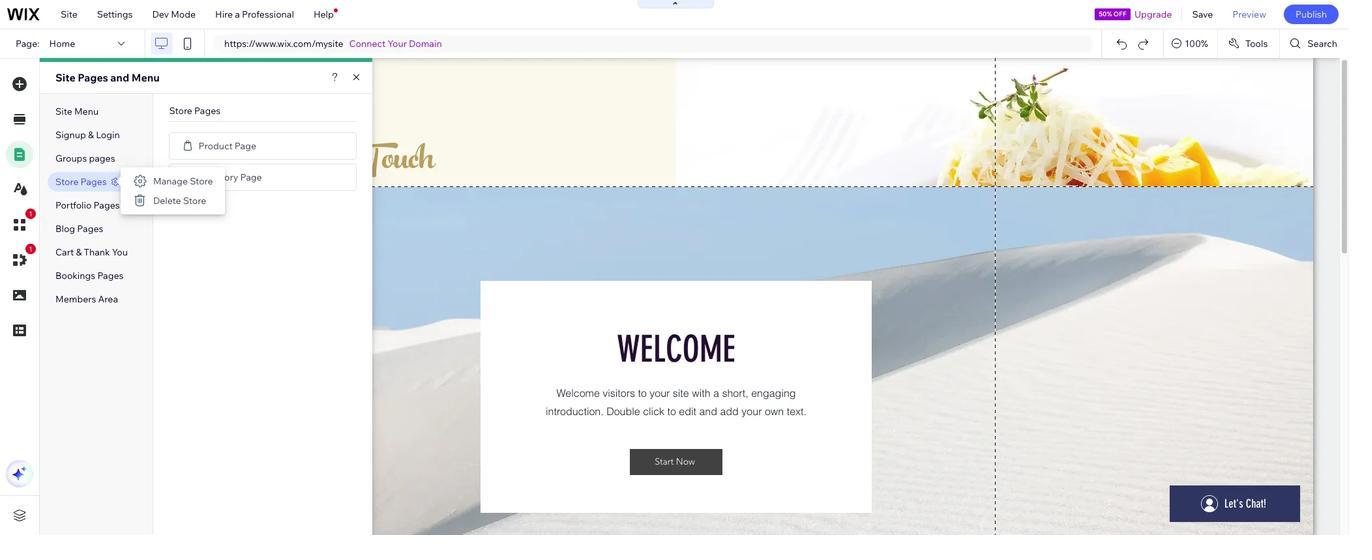 Task type: describe. For each thing, give the bounding box(es) containing it.
thank
[[84, 246, 110, 258]]

50% off
[[1099, 10, 1127, 18]]

your
[[388, 38, 407, 50]]

publish
[[1296, 8, 1327, 20]]

pages right portfolio
[[94, 200, 120, 211]]

bookings pages
[[55, 270, 124, 282]]

100% button
[[1164, 29, 1217, 58]]

& for signup
[[88, 129, 94, 141]]

area
[[98, 293, 118, 305]]

1 horizontal spatial menu
[[132, 71, 160, 84]]

page for product page
[[235, 140, 256, 152]]

dev mode
[[152, 8, 196, 20]]

dev
[[152, 8, 169, 20]]

professional
[[242, 8, 294, 20]]

publish button
[[1284, 5, 1339, 24]]

page for category page
[[240, 171, 262, 183]]

hire a professional
[[215, 8, 294, 20]]

manage store
[[153, 175, 213, 187]]

portfolio pages
[[55, 200, 120, 211]]

bookings
[[55, 270, 95, 282]]

preview button
[[1223, 0, 1276, 29]]

cart & thank you
[[55, 246, 128, 258]]

site menu
[[55, 106, 99, 117]]

delete
[[153, 195, 181, 207]]

& for cart
[[76, 246, 82, 258]]

tools button
[[1218, 29, 1280, 58]]

manage
[[153, 175, 188, 187]]

pages up product
[[194, 105, 221, 117]]

https://www.wix.com/mysite connect your domain
[[224, 38, 442, 50]]

https://www.wix.com/mysite
[[224, 38, 343, 50]]

you
[[112, 246, 128, 258]]

0 horizontal spatial store pages
[[55, 176, 107, 188]]



Task type: locate. For each thing, give the bounding box(es) containing it.
site down home
[[55, 71, 75, 84]]

store pages up product
[[169, 105, 221, 117]]

0 vertical spatial page
[[235, 140, 256, 152]]

pages up cart & thank you
[[77, 223, 103, 235]]

site for site pages and menu
[[55, 71, 75, 84]]

1 vertical spatial menu
[[74, 106, 99, 117]]

groups pages
[[55, 153, 115, 164]]

groups
[[55, 153, 87, 164]]

site for site
[[61, 8, 77, 20]]

members area
[[55, 293, 118, 305]]

store
[[169, 105, 192, 117], [190, 175, 213, 187], [55, 176, 79, 188], [183, 195, 206, 207]]

pages up portfolio pages
[[81, 176, 107, 188]]

category
[[199, 171, 238, 183]]

page right product
[[235, 140, 256, 152]]

1 horizontal spatial &
[[88, 129, 94, 141]]

portfolio
[[55, 200, 92, 211]]

upgrade
[[1135, 8, 1172, 20]]

&
[[88, 129, 94, 141], [76, 246, 82, 258]]

1 horizontal spatial store pages
[[169, 105, 221, 117]]

pages
[[78, 71, 108, 84], [194, 105, 221, 117], [81, 176, 107, 188], [94, 200, 120, 211], [77, 223, 103, 235], [97, 270, 124, 282]]

signup & login
[[55, 129, 120, 141]]

blog pages
[[55, 223, 103, 235]]

0 vertical spatial site
[[61, 8, 77, 20]]

menu right and
[[132, 71, 160, 84]]

0 horizontal spatial menu
[[74, 106, 99, 117]]

site up home
[[61, 8, 77, 20]]

0 vertical spatial store pages
[[169, 105, 221, 117]]

search button
[[1280, 29, 1349, 58]]

members
[[55, 293, 96, 305]]

tools
[[1245, 38, 1268, 50]]

search
[[1308, 38, 1337, 50]]

& right 'cart'
[[76, 246, 82, 258]]

0 horizontal spatial &
[[76, 246, 82, 258]]

1 vertical spatial site
[[55, 71, 75, 84]]

0 vertical spatial &
[[88, 129, 94, 141]]

1 vertical spatial page
[[240, 171, 262, 183]]

pages left and
[[78, 71, 108, 84]]

blog
[[55, 223, 75, 235]]

and
[[110, 71, 129, 84]]

page right category
[[240, 171, 262, 183]]

login
[[96, 129, 120, 141]]

& left login
[[88, 129, 94, 141]]

store pages
[[169, 105, 221, 117], [55, 176, 107, 188]]

domain
[[409, 38, 442, 50]]

product
[[199, 140, 233, 152]]

2 vertical spatial site
[[55, 106, 72, 117]]

mode
[[171, 8, 196, 20]]

hire
[[215, 8, 233, 20]]

50%
[[1099, 10, 1112, 18]]

settings
[[97, 8, 133, 20]]

store pages down groups pages on the left top
[[55, 176, 107, 188]]

category page
[[199, 171, 262, 183]]

pages
[[89, 153, 115, 164]]

off
[[1114, 10, 1127, 18]]

signup
[[55, 129, 86, 141]]

site for site menu
[[55, 106, 72, 117]]

100%
[[1185, 38, 1208, 50]]

1 vertical spatial store pages
[[55, 176, 107, 188]]

preview
[[1233, 8, 1266, 20]]

connect
[[349, 38, 386, 50]]

cart
[[55, 246, 74, 258]]

site up signup
[[55, 106, 72, 117]]

pages up area on the bottom left of the page
[[97, 270, 124, 282]]

menu
[[132, 71, 160, 84], [74, 106, 99, 117]]

1 vertical spatial &
[[76, 246, 82, 258]]

save button
[[1183, 0, 1223, 29]]

help
[[314, 8, 334, 20]]

a
[[235, 8, 240, 20]]

menu up 'signup & login'
[[74, 106, 99, 117]]

product page
[[199, 140, 256, 152]]

page
[[235, 140, 256, 152], [240, 171, 262, 183]]

delete store
[[153, 195, 206, 207]]

site pages and menu
[[55, 71, 160, 84]]

site
[[61, 8, 77, 20], [55, 71, 75, 84], [55, 106, 72, 117]]

0 vertical spatial menu
[[132, 71, 160, 84]]

save
[[1192, 8, 1213, 20]]

home
[[49, 38, 75, 50]]



